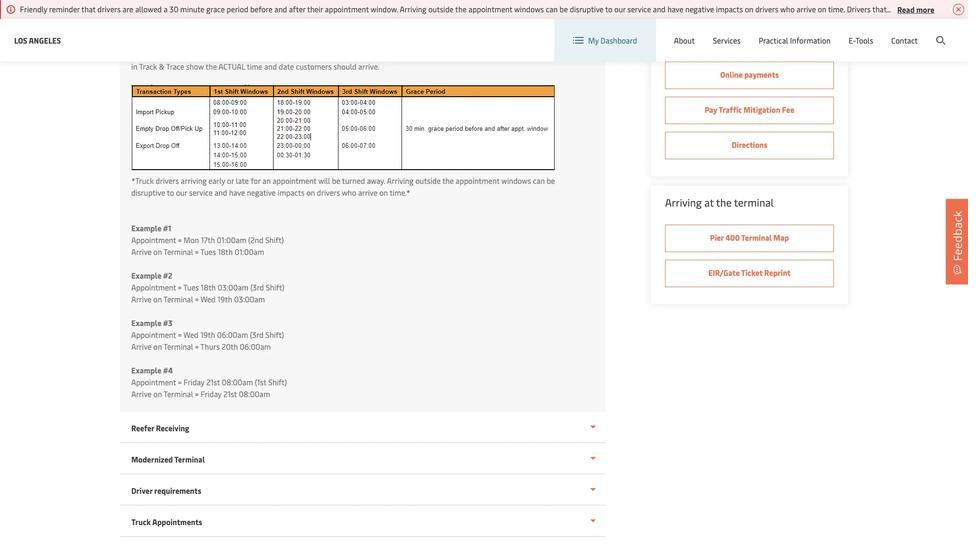 Task type: vqa. For each thing, say whether or not it's contained in the screenshot.
allowed
yes



Task type: describe. For each thing, give the bounding box(es) containing it.
1 horizontal spatial disruptive
[[570, 4, 604, 14]]

driver requirements
[[131, 485, 201, 496]]

terminal for example #2 appointment = tues 18th 03:00am (3rd shift) arrive on terminal = wed 19th 03:00am
[[164, 294, 193, 304]]

0 horizontal spatial 21st
[[206, 377, 220, 387]]

appointment for #2
[[131, 282, 176, 293]]

appointments inside dropdown button
[[152, 517, 202, 527]]

e-tools
[[849, 35, 873, 46]]

ticket
[[741, 267, 763, 278]]

2 their from the left
[[937, 4, 953, 14]]

after inside please note that appointment times after midnight in termpoint reflect the previous day (see examples below). appointments listed in track & trace show the actual time and date customers should arrive.
[[255, 49, 272, 60]]

practical information
[[759, 35, 831, 46]]

on inside example #2 appointment = tues 18th 03:00am (3rd shift) arrive on terminal = wed 19th 03:00am
[[153, 294, 162, 304]]

reefer
[[131, 423, 154, 433]]

before
[[250, 4, 273, 14]]

fee
[[782, 104, 794, 115]]

my
[[588, 35, 599, 46]]

note
[[155, 49, 171, 60]]

truck
[[131, 517, 151, 527]]

feedback
[[950, 211, 965, 261]]

my dashboard button
[[573, 19, 637, 62]]

1 horizontal spatial arrive
[[797, 4, 816, 14]]

wed inside example #2 appointment = tues 18th 03:00am (3rd shift) arrive on terminal = wed 19th 03:00am
[[201, 294, 216, 304]]

shift) for 06:00am
[[265, 329, 284, 340]]

tools
[[855, 35, 873, 46]]

&
[[159, 61, 165, 72]]

modernized
[[131, 454, 173, 465]]

switch
[[701, 27, 724, 38]]

modernized terminal
[[131, 454, 205, 465]]

can inside *truck drivers arriving early or late for an appointment will be turned away. arriving outside the appointment windows can be disruptive to our service and have negative impacts on drivers who arrive on time.*
[[533, 175, 545, 186]]

1 their from the left
[[307, 4, 323, 14]]

online
[[720, 69, 743, 80]]

on inside example #4 appointment = friday 21st 08:00am (1st shift) arrive on terminal = friday 21st 08:00am
[[153, 389, 162, 399]]

login
[[873, 28, 892, 38]]

impacts inside *truck drivers arriving early or late for an appointment will be turned away. arriving outside the appointment windows can be disruptive to our service and have negative impacts on drivers who arrive on time.*
[[278, 187, 305, 198]]

dashboard
[[601, 35, 637, 46]]

arrive for example #3 appointment = wed 19th 06:00am (3rd shift) arrive on terminal = thurs 20th 06:00am
[[131, 341, 152, 352]]

appointment inside please note that appointment times after midnight in termpoint reflect the previous day (see examples below). appointments listed in track & trace show the actual time and date customers should arrive.
[[189, 49, 233, 60]]

arrive for example #4 appointment = friday 21st 08:00am (1st shift) arrive on terminal = friday 21st 08:00am
[[131, 389, 152, 399]]

directions link
[[665, 132, 834, 159]]

0 vertical spatial 08:00am
[[222, 377, 253, 387]]

online payments
[[720, 69, 779, 80]]

mon
[[184, 235, 199, 245]]

los angeles
[[14, 35, 61, 45]]

about
[[674, 35, 695, 46]]

feedback button
[[946, 199, 968, 284]]

payments
[[744, 69, 779, 80]]

0 vertical spatial 03:00am
[[218, 282, 248, 293]]

thurs
[[200, 341, 220, 352]]

switch location button
[[686, 27, 755, 38]]

the inside *truck drivers arriving early or late for an appointment will be turned away. arriving outside the appointment windows can be disruptive to our service and have negative impacts on drivers who arrive on time.*
[[442, 175, 454, 186]]

0 vertical spatial to
[[605, 4, 613, 14]]

are
[[123, 4, 133, 14]]

1 vertical spatial friday
[[201, 389, 222, 399]]

drivers left the are
[[97, 4, 121, 14]]

please note that appointment times after midnight in termpoint reflect the previous day (see examples below). appointments listed in track & trace show the actual time and date customers should arrive.
[[131, 49, 580, 72]]

reprint
[[764, 267, 791, 278]]

online payments link
[[665, 62, 834, 89]]

example for example #4 appointment = friday 21st 08:00am (1st shift) arrive on terminal = friday 21st 08:00am
[[131, 365, 161, 375]]

requirements
[[154, 485, 201, 496]]

e-tools button
[[849, 19, 873, 62]]

1 horizontal spatial be
[[547, 175, 555, 186]]

that for please note that appointment times after midnight in termpoint reflect the previous day (see examples below). appointments listed in track & trace show the actual time and date customers should arrive.
[[173, 49, 187, 60]]

date
[[279, 61, 294, 72]]

practical information button
[[759, 19, 831, 62]]

*truck
[[131, 175, 154, 186]]

19th inside example #3 appointment = wed 19th 06:00am (3rd shift) arrive on terminal = thurs 20th 06:00am
[[200, 329, 215, 340]]

0 vertical spatial arriving
[[400, 4, 426, 14]]

drivers right *truck
[[156, 175, 179, 186]]

tues inside example #2 appointment = tues 18th 03:00am (3rd shift) arrive on terminal = wed 19th 03:00am
[[183, 282, 199, 293]]

arrive inside *truck drivers arriving early or late for an appointment will be turned away. arriving outside the appointment windows can be disruptive to our service and have negative impacts on drivers who arrive on time.*
[[358, 187, 378, 198]]

eir/gate ticket reprint
[[708, 267, 791, 278]]

tues inside example #1 appointment = mon 17th 01:00am (2nd shift) arrive on terminal = tues 18th 01:00am
[[200, 247, 216, 257]]

turned
[[342, 175, 365, 186]]

shift) for 08:00am
[[268, 377, 287, 387]]

below).
[[485, 49, 509, 60]]

#3
[[163, 318, 172, 328]]

shift) for 01:00am
[[265, 235, 284, 245]]

eir/gate
[[708, 267, 740, 278]]

arriving inside *truck drivers arriving early or late for an appointment will be turned away. arriving outside the appointment windows can be disruptive to our service and have negative impacts on drivers who arrive on time.*
[[387, 175, 414, 186]]

location
[[726, 27, 755, 38]]

example #2 appointment = tues 18th 03:00am (3rd shift) arrive on terminal = wed 19th 03:00am
[[131, 270, 284, 304]]

pay
[[705, 104, 717, 115]]

read
[[897, 4, 915, 14]]

30
[[169, 4, 178, 14]]

reefer receiving
[[131, 423, 189, 433]]

1 horizontal spatial in
[[306, 49, 312, 60]]

more
[[916, 4, 934, 14]]

1 horizontal spatial after
[[289, 4, 306, 14]]

example for example #2 appointment = tues 18th 03:00am (3rd shift) arrive on terminal = wed 19th 03:00am
[[131, 270, 161, 281]]

los
[[14, 35, 27, 45]]

example for example #1 appointment = mon 17th 01:00am (2nd shift) arrive on terminal = tues 18th 01:00am
[[131, 223, 161, 233]]

appointment for #1
[[131, 235, 176, 245]]

1 horizontal spatial 21st
[[223, 389, 237, 399]]

driver
[[131, 485, 153, 496]]

(2nd
[[248, 235, 263, 245]]

arriving at the terminal
[[665, 195, 774, 210]]

0 vertical spatial can
[[546, 4, 558, 14]]

(1st
[[255, 377, 266, 387]]

show
[[186, 61, 204, 72]]

on inside example #3 appointment = wed 19th 06:00am (3rd shift) arrive on terminal = thurs 20th 06:00am
[[153, 341, 162, 352]]

truck appointments button
[[120, 506, 605, 537]]

or
[[227, 175, 234, 186]]

an
[[262, 175, 271, 186]]

a
[[164, 4, 168, 14]]

1 horizontal spatial negative
[[685, 4, 714, 14]]

and inside *truck drivers arriving early or late for an appointment will be turned away. arriving outside the appointment windows can be disruptive to our service and have negative impacts on drivers who arrive on time.*
[[215, 187, 227, 198]]

1 vertical spatial 06:00am
[[240, 341, 271, 352]]

appointment for #4
[[131, 377, 176, 387]]

terminal for example #3 appointment = wed 19th 06:00am (3rd shift) arrive on terminal = thurs 20th 06:00am
[[164, 341, 193, 352]]

19th inside example #2 appointment = tues 18th 03:00am (3rd shift) arrive on terminal = wed 19th 03:00am
[[217, 294, 232, 304]]

0 vertical spatial 01:00am
[[217, 235, 246, 245]]

2 vertical spatial arriving
[[665, 195, 702, 210]]

terminal for example #1 appointment = mon 17th 01:00am (2nd shift) arrive on terminal = tues 18th 01:00am
[[164, 247, 193, 257]]

#4
[[163, 365, 173, 375]]

at
[[704, 195, 714, 210]]

drivers down will on the top left of the page
[[317, 187, 340, 198]]

friendly
[[20, 4, 47, 14]]

read more button
[[897, 3, 934, 15]]

will
[[318, 175, 330, 186]]

login / create account link
[[856, 19, 950, 47]]

disruptive inside *truck drivers arriving early or late for an appointment will be turned away. arriving outside the appointment windows can be disruptive to our service and have negative impacts on drivers who arrive on time.*
[[131, 187, 165, 198]]

example #4 appointment = friday 21st 08:00am (1st shift) arrive on terminal = friday 21st 08:00am
[[131, 365, 287, 399]]



Task type: locate. For each thing, give the bounding box(es) containing it.
negative down an
[[247, 187, 276, 198]]

18th
[[218, 247, 233, 257], [201, 282, 216, 293]]

shift) inside example #4 appointment = friday 21st 08:00am (1st shift) arrive on terminal = friday 21st 08:00am
[[268, 377, 287, 387]]

receiving
[[156, 423, 189, 433]]

account
[[922, 28, 950, 38]]

have down late
[[229, 187, 245, 198]]

230703 image
[[131, 84, 555, 172]]

1 vertical spatial (3rd
[[250, 329, 264, 340]]

2 example from the top
[[131, 270, 161, 281]]

1 horizontal spatial have
[[667, 4, 683, 14]]

can
[[546, 4, 558, 14], [533, 175, 545, 186]]

0 horizontal spatial 18th
[[201, 282, 216, 293]]

1 vertical spatial to
[[167, 187, 174, 198]]

example inside example #3 appointment = wed 19th 06:00am (3rd shift) arrive on terminal = thurs 20th 06:00am
[[131, 318, 161, 328]]

0 horizontal spatial be
[[332, 175, 340, 186]]

1 vertical spatial 18th
[[201, 282, 216, 293]]

0 vertical spatial impacts
[[716, 4, 743, 14]]

allowed
[[135, 4, 162, 14]]

appointment down #2
[[131, 282, 176, 293]]

in up the customers
[[306, 49, 312, 60]]

that right 'reminder'
[[81, 4, 96, 14]]

service inside *truck drivers arriving early or late for an appointment will be turned away. arriving outside the appointment windows can be disruptive to our service and have negative impacts on drivers who arrive on time.*
[[189, 187, 213, 198]]

arrive inside example #3 appointment = wed 19th 06:00am (3rd shift) arrive on terminal = thurs 20th 06:00am
[[131, 341, 152, 352]]

late
[[236, 175, 249, 186]]

1 horizontal spatial that
[[173, 49, 187, 60]]

0 vertical spatial disruptive
[[570, 4, 604, 14]]

1 vertical spatial 08:00am
[[239, 389, 270, 399]]

/
[[894, 28, 897, 38]]

example left #3
[[131, 318, 161, 328]]

#1
[[163, 223, 171, 233]]

previous
[[391, 49, 419, 60]]

(3rd for 03:00am
[[250, 282, 264, 293]]

0 vertical spatial wed
[[201, 294, 216, 304]]

shift) inside example #3 appointment = wed 19th 06:00am (3rd shift) arrive on terminal = thurs 20th 06:00am
[[265, 329, 284, 340]]

20th
[[222, 341, 238, 352]]

disruptive up my
[[570, 4, 604, 14]]

menu
[[809, 28, 828, 38]]

disruptive down *truck
[[131, 187, 165, 198]]

directions
[[732, 139, 767, 150]]

after up time
[[255, 49, 272, 60]]

400
[[725, 232, 740, 243]]

their
[[307, 4, 323, 14], [937, 4, 953, 14]]

3 arrive from the top
[[131, 341, 152, 352]]

(3rd inside example #2 appointment = tues 18th 03:00am (3rd shift) arrive on terminal = wed 19th 03:00am
[[250, 282, 264, 293]]

time.*
[[390, 187, 410, 198]]

18th inside example #1 appointment = mon 17th 01:00am (2nd shift) arrive on terminal = tues 18th 01:00am
[[218, 247, 233, 257]]

1 arrive from the top
[[131, 247, 152, 257]]

in left track
[[131, 61, 137, 72]]

midnight
[[274, 49, 304, 60]]

arrive inside example #1 appointment = mon 17th 01:00am (2nd shift) arrive on terminal = tues 18th 01:00am
[[131, 247, 152, 257]]

1 horizontal spatial 18th
[[218, 247, 233, 257]]

appointments left listed
[[511, 49, 559, 60]]

appointment inside example #4 appointment = friday 21st 08:00am (1st shift) arrive on terminal = friday 21st 08:00am
[[131, 377, 176, 387]]

0 vertical spatial negative
[[685, 4, 714, 14]]

appo
[[954, 4, 968, 14]]

service up dashboard
[[628, 4, 651, 14]]

1 horizontal spatial appointments
[[511, 49, 559, 60]]

0 vertical spatial windows
[[514, 4, 544, 14]]

06:00am up "20th"
[[217, 329, 248, 340]]

terminal inside example #2 appointment = tues 18th 03:00am (3rd shift) arrive on terminal = wed 19th 03:00am
[[164, 294, 193, 304]]

0 horizontal spatial negative
[[247, 187, 276, 198]]

mitigation
[[744, 104, 780, 115]]

the
[[455, 4, 467, 14], [378, 49, 389, 60], [206, 61, 217, 72], [442, 175, 454, 186], [716, 195, 732, 210]]

1 vertical spatial windows
[[501, 175, 531, 186]]

practical
[[759, 35, 788, 46]]

0 vertical spatial have
[[667, 4, 683, 14]]

=
[[178, 235, 182, 245], [195, 247, 199, 257], [178, 282, 182, 293], [195, 294, 199, 304], [178, 329, 182, 340], [195, 341, 199, 352], [178, 377, 182, 387], [195, 389, 199, 399]]

terminal inside example #1 appointment = mon 17th 01:00am (2nd shift) arrive on terminal = tues 18th 01:00am
[[164, 247, 193, 257]]

1 vertical spatial negative
[[247, 187, 276, 198]]

arrive inside example #4 appointment = friday 21st 08:00am (1st shift) arrive on terminal = friday 21st 08:00am
[[131, 389, 152, 399]]

4 arrive from the top
[[131, 389, 152, 399]]

1 horizontal spatial our
[[614, 4, 626, 14]]

please
[[131, 49, 154, 60]]

have inside *truck drivers arriving early or late for an appointment will be turned away. arriving outside the appointment windows can be disruptive to our service and have negative impacts on drivers who arrive on time.*
[[229, 187, 245, 198]]

and inside please note that appointment times after midnight in termpoint reflect the previous day (see examples below). appointments listed in track & trace show the actual time and date customers should arrive.
[[264, 61, 277, 72]]

arrive for example #2 appointment = tues 18th 03:00am (3rd shift) arrive on terminal = wed 19th 03:00am
[[131, 294, 152, 304]]

terminal inside dropdown button
[[174, 454, 205, 465]]

1 horizontal spatial to
[[605, 4, 613, 14]]

1 vertical spatial in
[[131, 61, 137, 72]]

modernized terminal button
[[120, 443, 605, 475]]

0 horizontal spatial that
[[81, 4, 96, 14]]

1 vertical spatial after
[[255, 49, 272, 60]]

read more
[[897, 4, 934, 14]]

appointment down #3
[[131, 329, 176, 340]]

arriving right window.
[[400, 4, 426, 14]]

0 horizontal spatial have
[[229, 187, 245, 198]]

examples
[[451, 49, 483, 60]]

pay traffic mitigation fee
[[705, 104, 794, 115]]

on inside example #1 appointment = mon 17th 01:00am (2nd shift) arrive on terminal = tues 18th 01:00am
[[153, 247, 162, 257]]

0 vertical spatial 21st
[[206, 377, 220, 387]]

21st
[[206, 377, 220, 387], [223, 389, 237, 399]]

have up about dropdown button
[[667, 4, 683, 14]]

to up my dashboard
[[605, 4, 613, 14]]

1 horizontal spatial can
[[546, 4, 558, 14]]

who up global
[[780, 4, 795, 14]]

1 horizontal spatial 19th
[[217, 294, 232, 304]]

1 horizontal spatial service
[[628, 4, 651, 14]]

4 appointment from the top
[[131, 377, 176, 387]]

that inside please note that appointment times after midnight in termpoint reflect the previous day (see examples below). appointments listed in track & trace show the actual time and date customers should arrive.
[[173, 49, 187, 60]]

0 vertical spatial service
[[628, 4, 651, 14]]

arriving
[[400, 4, 426, 14], [387, 175, 414, 186], [665, 195, 702, 210]]

trace
[[166, 61, 184, 72]]

1 example from the top
[[131, 223, 161, 233]]

3 appointment from the top
[[131, 329, 176, 340]]

terminal inside example #4 appointment = friday 21st 08:00am (1st shift) arrive on terminal = friday 21st 08:00am
[[164, 389, 193, 399]]

0 horizontal spatial to
[[167, 187, 174, 198]]

arriving
[[181, 175, 207, 186]]

03:00am
[[218, 282, 248, 293], [234, 294, 265, 304]]

arrive up the global menu
[[797, 4, 816, 14]]

0 vertical spatial friday
[[184, 377, 205, 387]]

negative inside *truck drivers arriving early or late for an appointment will be turned away. arriving outside the appointment windows can be disruptive to our service and have negative impacts on drivers who arrive on time.*
[[247, 187, 276, 198]]

service
[[628, 4, 651, 14], [189, 187, 213, 198]]

appointments inside please note that appointment times after midnight in termpoint reflect the previous day (see examples below). appointments listed in track & trace show the actual time and date customers should arrive.
[[511, 49, 559, 60]]

map
[[774, 232, 789, 243]]

shift) inside example #2 appointment = tues 18th 03:00am (3rd shift) arrive on terminal = wed 19th 03:00am
[[266, 282, 284, 293]]

appointment
[[131, 235, 176, 245], [131, 282, 176, 293], [131, 329, 176, 340], [131, 377, 176, 387]]

terminal up #3
[[164, 294, 193, 304]]

1 vertical spatial wed
[[183, 329, 199, 340]]

pier 400 terminal map
[[710, 232, 789, 243]]

example
[[131, 223, 161, 233], [131, 270, 161, 281], [131, 318, 161, 328], [131, 365, 161, 375]]

truck appointments
[[131, 517, 202, 527]]

example for example #3 appointment = wed 19th 06:00am (3rd shift) arrive on terminal = thurs 20th 06:00am
[[131, 318, 161, 328]]

0 horizontal spatial can
[[533, 175, 545, 186]]

(3rd inside example #3 appointment = wed 19th 06:00am (3rd shift) arrive on terminal = thurs 20th 06:00am
[[250, 329, 264, 340]]

06:00am
[[217, 329, 248, 340], [240, 341, 271, 352]]

2 horizontal spatial arrive
[[889, 4, 908, 14]]

information
[[790, 35, 831, 46]]

1 vertical spatial impacts
[[278, 187, 305, 198]]

terminal down mon
[[164, 247, 193, 257]]

appointment for #3
[[131, 329, 176, 340]]

0 horizontal spatial wed
[[183, 329, 199, 340]]

0 vertical spatial 19th
[[217, 294, 232, 304]]

example inside example #4 appointment = friday 21st 08:00am (1st shift) arrive on terminal = friday 21st 08:00am
[[131, 365, 161, 375]]

who down turned
[[342, 187, 356, 198]]

1 vertical spatial arriving
[[387, 175, 414, 186]]

global menu button
[[764, 19, 838, 47]]

1 horizontal spatial who
[[780, 4, 795, 14]]

to up #1
[[167, 187, 174, 198]]

0 horizontal spatial our
[[176, 187, 187, 198]]

#2
[[163, 270, 172, 281]]

reefer receiving button
[[120, 412, 605, 443]]

that right drivers at the top of the page
[[872, 4, 887, 14]]

*truck drivers arriving early or late for an appointment will be turned away. arriving outside the appointment windows can be disruptive to our service and have negative impacts on drivers who arrive on time.*
[[131, 175, 555, 198]]

los angeles link
[[14, 34, 61, 46]]

0 vertical spatial after
[[289, 4, 306, 14]]

1 vertical spatial 19th
[[200, 329, 215, 340]]

reminder
[[49, 4, 80, 14]]

terminal up #4
[[164, 341, 193, 352]]

windows inside *truck drivers arriving early or late for an appointment will be turned away. arriving outside the appointment windows can be disruptive to our service and have negative impacts on drivers who arrive on time.*
[[501, 175, 531, 186]]

to inside *truck drivers arriving early or late for an appointment will be turned away. arriving outside the appointment windows can be disruptive to our service and have negative impacts on drivers who arrive on time.*
[[167, 187, 174, 198]]

terminal inside example #3 appointment = wed 19th 06:00am (3rd shift) arrive on terminal = thurs 20th 06:00am
[[164, 341, 193, 352]]

0 horizontal spatial their
[[307, 4, 323, 14]]

18th inside example #2 appointment = tues 18th 03:00am (3rd shift) arrive on terminal = wed 19th 03:00am
[[201, 282, 216, 293]]

terminal up requirements
[[174, 454, 205, 465]]

3 example from the top
[[131, 318, 161, 328]]

4 example from the top
[[131, 365, 161, 375]]

terminal for example #4 appointment = friday 21st 08:00am (1st shift) arrive on terminal = friday 21st 08:00am
[[164, 389, 193, 399]]

appointment down #4
[[131, 377, 176, 387]]

outside inside *truck drivers arriving early or late for an appointment will be turned away. arriving outside the appointment windows can be disruptive to our service and have negative impacts on drivers who arrive on time.*
[[415, 175, 441, 186]]

tues
[[200, 247, 216, 257], [183, 282, 199, 293]]

0 vertical spatial who
[[780, 4, 795, 14]]

0 horizontal spatial 19th
[[200, 329, 215, 340]]

1 vertical spatial have
[[229, 187, 245, 198]]

example inside example #2 appointment = tues 18th 03:00am (3rd shift) arrive on terminal = wed 19th 03:00am
[[131, 270, 161, 281]]

1 (3rd from the top
[[250, 282, 264, 293]]

0 horizontal spatial service
[[189, 187, 213, 198]]

login / create account
[[873, 28, 950, 38]]

0 horizontal spatial disruptive
[[131, 187, 165, 198]]

0 horizontal spatial arrive
[[358, 187, 378, 198]]

0 vertical spatial 06:00am
[[217, 329, 248, 340]]

listed
[[561, 49, 580, 60]]

0 horizontal spatial impacts
[[278, 187, 305, 198]]

appointment down #1
[[131, 235, 176, 245]]

0 horizontal spatial appointments
[[152, 517, 202, 527]]

global menu
[[785, 28, 828, 38]]

should
[[334, 61, 356, 72]]

that for friendly reminder that drivers are allowed a 30 minute grace period before and after their appointment window. arriving outside the appointment windows can be disruptive to our service and have negative impacts on drivers who arrive on time. drivers that arrive outside their appo
[[81, 4, 96, 14]]

terminal down #4
[[164, 389, 193, 399]]

0 vertical spatial our
[[614, 4, 626, 14]]

our down arriving
[[176, 187, 187, 198]]

example left #1
[[131, 223, 161, 233]]

wed
[[201, 294, 216, 304], [183, 329, 199, 340]]

1 vertical spatial tues
[[183, 282, 199, 293]]

19th up thurs
[[200, 329, 215, 340]]

arrive inside example #2 appointment = tues 18th 03:00am (3rd shift) arrive on terminal = wed 19th 03:00am
[[131, 294, 152, 304]]

(see
[[435, 49, 449, 60]]

our up dashboard
[[614, 4, 626, 14]]

1 vertical spatial who
[[342, 187, 356, 198]]

shift) inside example #1 appointment = mon 17th 01:00am (2nd shift) arrive on terminal = tues 18th 01:00am
[[265, 235, 284, 245]]

example left #2
[[131, 270, 161, 281]]

01:00am down (2nd
[[235, 247, 264, 257]]

close alert image
[[953, 4, 964, 15]]

2 horizontal spatial be
[[560, 4, 568, 14]]

time
[[247, 61, 262, 72]]

terminal
[[734, 195, 774, 210]]

after right before in the top of the page
[[289, 4, 306, 14]]

that up "trace"
[[173, 49, 187, 60]]

0 vertical spatial in
[[306, 49, 312, 60]]

appointments down requirements
[[152, 517, 202, 527]]

windows
[[514, 4, 544, 14], [501, 175, 531, 186]]

1 appointment from the top
[[131, 235, 176, 245]]

1 horizontal spatial wed
[[201, 294, 216, 304]]

arrive
[[797, 4, 816, 14], [889, 4, 908, 14], [358, 187, 378, 198]]

08:00am
[[222, 377, 253, 387], [239, 389, 270, 399]]

track
[[139, 61, 157, 72]]

negative up switch
[[685, 4, 714, 14]]

arriving up time.*
[[387, 175, 414, 186]]

appointment inside example #1 appointment = mon 17th 01:00am (2nd shift) arrive on terminal = tues 18th 01:00am
[[131, 235, 176, 245]]

example #1 appointment = mon 17th 01:00am (2nd shift) arrive on terminal = tues 18th 01:00am
[[131, 223, 284, 257]]

06:00am right "20th"
[[240, 341, 271, 352]]

1 vertical spatial disruptive
[[131, 187, 165, 198]]

2 horizontal spatial that
[[872, 4, 887, 14]]

0 horizontal spatial after
[[255, 49, 272, 60]]

appointment inside example #3 appointment = wed 19th 06:00am (3rd shift) arrive on terminal = thurs 20th 06:00am
[[131, 329, 176, 340]]

negative
[[685, 4, 714, 14], [247, 187, 276, 198]]

0 vertical spatial (3rd
[[250, 282, 264, 293]]

appointment
[[325, 4, 369, 14], [469, 4, 512, 14], [189, 49, 233, 60], [273, 175, 317, 186], [456, 175, 500, 186]]

0 horizontal spatial who
[[342, 187, 356, 198]]

arrive up /
[[889, 4, 908, 14]]

service down arriving
[[189, 187, 213, 198]]

08:00am left (1st
[[222, 377, 253, 387]]

shift) for 03:00am
[[266, 282, 284, 293]]

grace
[[206, 4, 225, 14]]

customers
[[296, 61, 332, 72]]

1 vertical spatial 21st
[[223, 389, 237, 399]]

arrive.
[[358, 61, 379, 72]]

eir/gate ticket reprint link
[[665, 260, 834, 287]]

terminal right 400
[[741, 232, 772, 243]]

1 vertical spatial service
[[189, 187, 213, 198]]

1 vertical spatial our
[[176, 187, 187, 198]]

arrive for example #1 appointment = mon 17th 01:00am (2nd shift) arrive on terminal = tues 18th 01:00am
[[131, 247, 152, 257]]

1 vertical spatial 03:00am
[[234, 294, 265, 304]]

driver requirements button
[[120, 475, 605, 506]]

(3rd for 06:00am
[[250, 329, 264, 340]]

0 horizontal spatial in
[[131, 61, 137, 72]]

2 appointment from the top
[[131, 282, 176, 293]]

wed inside example #3 appointment = wed 19th 06:00am (3rd shift) arrive on terminal = thurs 20th 06:00am
[[183, 329, 199, 340]]

19th up example #3 appointment = wed 19th 06:00am (3rd shift) arrive on terminal = thurs 20th 06:00am
[[217, 294, 232, 304]]

01:00am right '17th'
[[217, 235, 246, 245]]

0 vertical spatial tues
[[200, 247, 216, 257]]

1 horizontal spatial tues
[[200, 247, 216, 257]]

time.
[[828, 4, 845, 14]]

arriving left at
[[665, 195, 702, 210]]

1 horizontal spatial impacts
[[716, 4, 743, 14]]

0 horizontal spatial tues
[[183, 282, 199, 293]]

friendly reminder that drivers are allowed a 30 minute grace period before and after their appointment window. arriving outside the appointment windows can be disruptive to our service and have negative impacts on drivers who arrive on time. drivers that arrive outside their appo
[[20, 4, 968, 14]]

0 vertical spatial appointments
[[511, 49, 559, 60]]

1 vertical spatial can
[[533, 175, 545, 186]]

17th
[[201, 235, 215, 245]]

arrive down away.
[[358, 187, 378, 198]]

create
[[899, 28, 921, 38]]

1 vertical spatial 01:00am
[[235, 247, 264, 257]]

my dashboard
[[588, 35, 637, 46]]

to
[[605, 4, 613, 14], [167, 187, 174, 198]]

08:00am down (1st
[[239, 389, 270, 399]]

2 (3rd from the top
[[250, 329, 264, 340]]

in
[[306, 49, 312, 60], [131, 61, 137, 72]]

example left #4
[[131, 365, 161, 375]]

2 arrive from the top
[[131, 294, 152, 304]]

1 horizontal spatial their
[[937, 4, 953, 14]]

example #3 appointment = wed 19th 06:00am (3rd shift) arrive on terminal = thurs 20th 06:00am
[[131, 318, 284, 352]]

0 vertical spatial 18th
[[218, 247, 233, 257]]

example inside example #1 appointment = mon 17th 01:00am (2nd shift) arrive on terminal = tues 18th 01:00am
[[131, 223, 161, 233]]

1 vertical spatial appointments
[[152, 517, 202, 527]]

appointment inside example #2 appointment = tues 18th 03:00am (3rd shift) arrive on terminal = wed 19th 03:00am
[[131, 282, 176, 293]]

services
[[713, 35, 741, 46]]

our inside *truck drivers arriving early or late for an appointment will be turned away. arriving outside the appointment windows can be disruptive to our service and have negative impacts on drivers who arrive on time.*
[[176, 187, 187, 198]]

drivers up practical
[[755, 4, 779, 14]]

who inside *truck drivers arriving early or late for an appointment will be turned away. arriving outside the appointment windows can be disruptive to our service and have negative impacts on drivers who arrive on time.*
[[342, 187, 356, 198]]

period
[[227, 4, 248, 14]]



